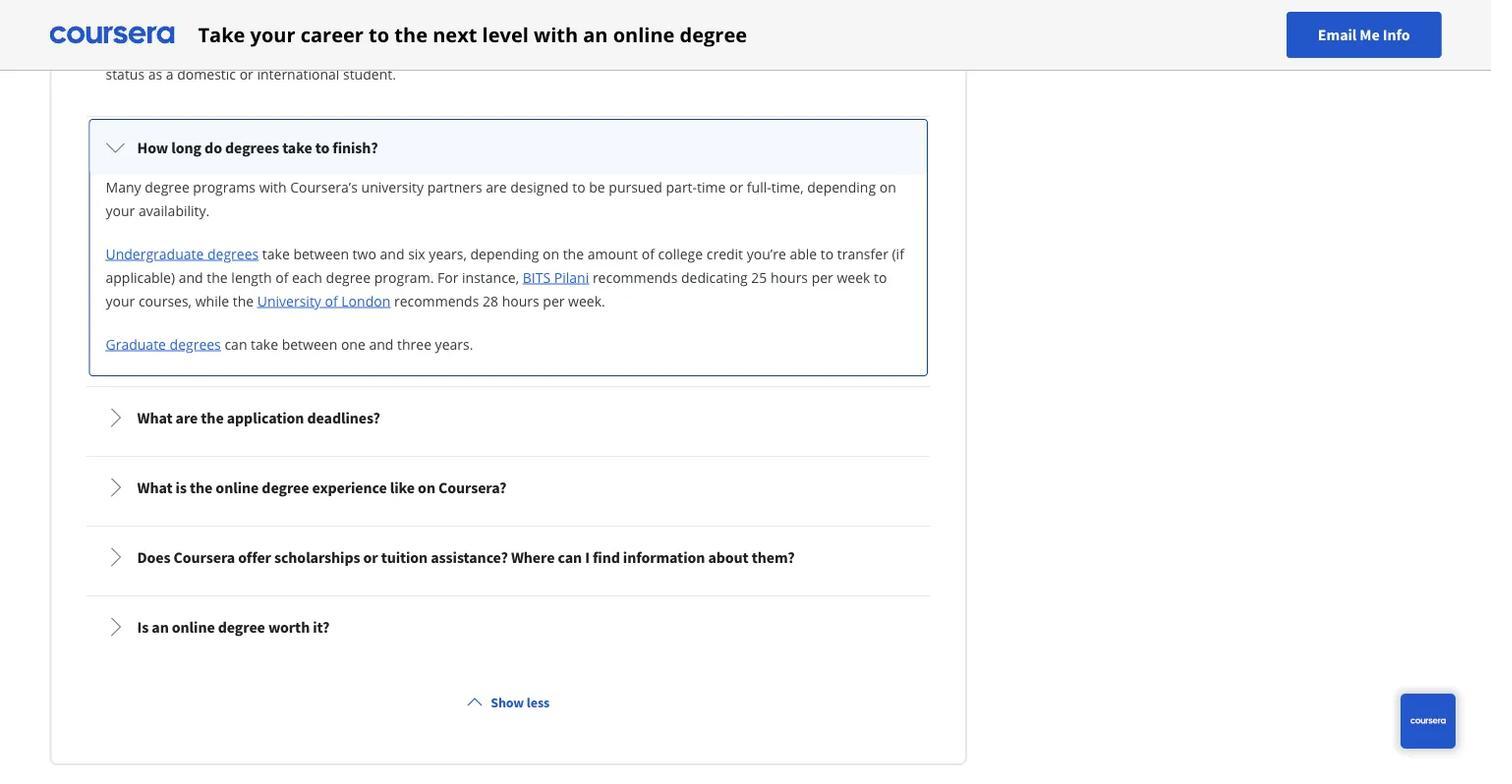 Task type: describe. For each thing, give the bounding box(es) containing it.
0 vertical spatial and
[[380, 244, 404, 263]]

online inside what is the online degree experience like on coursera? dropdown button
[[216, 478, 259, 497]]

are inside what are the application deadlines? dropdown button
[[176, 408, 198, 428]]

many degree programs with coursera's university partners are designed to be pursued part-time or full-time, depending on your availability.
[[106, 177, 896, 220]]

years,
[[429, 244, 467, 263]]

1 vertical spatial recommends
[[394, 291, 479, 310]]

email
[[1318, 25, 1357, 45]]

though
[[435, 41, 481, 59]]

does
[[137, 547, 171, 567]]

is an online degree worth it?
[[137, 617, 330, 637]]

the inside recommends dedicating 25 hours per week to your courses, while the
[[233, 291, 254, 310]]

world,
[[630, 17, 670, 36]]

all
[[135, 17, 149, 36]]

2 you from the left
[[538, 17, 562, 36]]

full-
[[747, 177, 771, 196]]

an inside "dropdown button"
[[152, 617, 169, 637]]

many
[[106, 177, 141, 196]]

to left offer, on the left
[[369, 21, 389, 48]]

find
[[593, 547, 620, 567]]

be inside many degree programs with coursera's university partners are designed to be pursued part-time or full-time, depending on your availability.
[[589, 177, 605, 196]]

how long do degrees take to finish? button
[[90, 120, 927, 175]]

1 horizontal spatial a
[[230, 17, 237, 36]]

undergraduate
[[106, 244, 204, 263]]

connection.
[[347, 17, 421, 36]]

degrees for undergraduate
[[207, 244, 259, 263]]

availability.
[[139, 201, 210, 220]]

the left next
[[395, 21, 428, 48]]

finish?
[[333, 138, 378, 157]]

your up international
[[250, 21, 295, 48]]

each
[[292, 268, 322, 287]]

them?
[[752, 547, 795, 567]]

take
[[198, 21, 245, 48]]

2 horizontal spatial of
[[642, 244, 655, 263]]

2 vertical spatial take
[[251, 335, 278, 353]]

pilani
[[554, 268, 589, 287]]

degree inside what is the online degree experience like on coursera? dropdown button
[[262, 478, 309, 497]]

1 horizontal spatial an
[[583, 21, 608, 48]]

or inside dropdown button
[[363, 547, 378, 567]]

between inside take between two and six years, depending on the amount of college credit you're able to transfer (if applicable) and the length of each degree program. for instance,
[[293, 244, 349, 263]]

yes, all you need is a reliable internet connection. no matter where you are in the world, you can enroll in the degree programs that coursera's university partners offer, though there may be specific application requirements based on your status as a domestic or international student.
[[106, 17, 881, 83]]

need
[[180, 17, 212, 36]]

there
[[484, 41, 519, 59]]

deadlines?
[[307, 408, 380, 428]]

week
[[837, 268, 870, 287]]

as
[[148, 64, 162, 83]]

instance,
[[462, 268, 519, 287]]

1 vertical spatial between
[[282, 335, 337, 353]]

yes,
[[106, 17, 131, 36]]

show less
[[491, 694, 550, 712]]

take inside take between two and six years, depending on the amount of college credit you're able to transfer (if applicable) and the length of each degree program. for instance,
[[262, 244, 290, 263]]

how long do degrees take to finish?
[[137, 138, 378, 157]]

where
[[511, 547, 555, 567]]

are inside many degree programs with coursera's university partners are designed to be pursued part-time or full-time, depending on your availability.
[[486, 177, 507, 196]]

email me info button
[[1287, 12, 1441, 58]]

week.
[[568, 291, 605, 310]]

the inside what are the application deadlines? dropdown button
[[201, 408, 224, 428]]

your inside yes, all you need is a reliable internet connection. no matter where you are in the world, you can enroll in the degree programs that coursera's university partners offer, though there may be specific application requirements based on your status as a domestic or international student.
[[852, 41, 881, 59]]

matter
[[447, 17, 491, 36]]

1 vertical spatial and
[[179, 268, 203, 287]]

recommends dedicating 25 hours per week to your courses, while the
[[106, 268, 887, 310]]

1 horizontal spatial with
[[534, 21, 578, 48]]

tuition
[[381, 547, 428, 567]]

depending inside take between two and six years, depending on the amount of college credit you're able to transfer (if applicable) and the length of each degree program. for instance,
[[470, 244, 539, 263]]

able
[[790, 244, 817, 263]]

1 horizontal spatial of
[[325, 291, 338, 310]]

offer
[[238, 547, 271, 567]]

degree inside many degree programs with coursera's university partners are designed to be pursued part-time or full-time, depending on your availability.
[[145, 177, 189, 196]]

3 you from the left
[[674, 17, 697, 36]]

0 horizontal spatial a
[[166, 64, 174, 83]]

what are the application deadlines? button
[[90, 390, 927, 445]]

can inside does coursera offer scholarships or tuition assistance? where can i find information about them? dropdown button
[[558, 547, 582, 567]]

i
[[585, 547, 590, 567]]

1 you from the left
[[153, 17, 176, 36]]

depending inside many degree programs with coursera's university partners are designed to be pursued part-time or full-time, depending on your availability.
[[807, 177, 876, 196]]

are inside yes, all you need is a reliable internet connection. no matter where you are in the world, you can enroll in the degree programs that coursera's university partners offer, though there may be specific application requirements based on your status as a domestic or international student.
[[565, 17, 586, 36]]

take between two and six years, depending on the amount of college credit you're able to transfer (if applicable) and the length of each degree program. for instance,
[[106, 244, 904, 287]]

does coursera offer scholarships or tuition assistance? where can i find information about them?
[[137, 547, 795, 567]]

worth
[[268, 617, 310, 637]]

degrees inside dropdown button
[[225, 138, 279, 157]]

about
[[708, 547, 749, 567]]

bits
[[523, 268, 551, 287]]

university
[[257, 291, 321, 310]]

0 horizontal spatial can
[[225, 335, 247, 353]]

email me info
[[1318, 25, 1410, 45]]

program.
[[374, 268, 434, 287]]

next
[[433, 21, 477, 48]]

offer,
[[397, 41, 431, 59]]

six
[[408, 244, 425, 263]]

university of london link
[[257, 291, 391, 310]]

you're
[[747, 244, 786, 263]]

for
[[437, 268, 458, 287]]

is
[[137, 617, 149, 637]]

0 vertical spatial online
[[613, 21, 675, 48]]

on inside take between two and six years, depending on the amount of college credit you're able to transfer (if applicable) and the length of each degree program. for instance,
[[543, 244, 559, 263]]

programs inside yes, all you need is a reliable internet connection. no matter where you are in the world, you can enroll in the degree programs that coursera's university partners offer, though there may be specific application requirements based on your status as a domestic or international student.
[[106, 41, 168, 59]]

your inside many degree programs with coursera's university partners are designed to be pursued part-time or full-time, depending on your availability.
[[106, 201, 135, 220]]

can inside yes, all you need is a reliable internet connection. no matter where you are in the world, you can enroll in the degree programs that coursera's university partners offer, though there may be specific application requirements based on your status as a domestic or international student.
[[701, 17, 724, 36]]

take inside how long do degrees take to finish? dropdown button
[[282, 138, 312, 157]]

take your career to the next level with an online degree
[[198, 21, 747, 48]]

me
[[1360, 25, 1380, 45]]

level
[[482, 21, 529, 48]]

may
[[522, 41, 550, 59]]

what are the application deadlines?
[[137, 408, 380, 428]]

specific
[[573, 41, 620, 59]]

internet
[[292, 17, 343, 36]]

the up pilani
[[563, 244, 584, 263]]

dedicating
[[681, 268, 748, 287]]

hours inside recommends dedicating 25 hours per week to your courses, while the
[[771, 268, 808, 287]]

time,
[[771, 177, 804, 196]]

bits pilani link
[[523, 268, 589, 287]]

what for what is the online degree experience like on coursera?
[[137, 478, 173, 497]]

be inside yes, all you need is a reliable internet connection. no matter where you are in the world, you can enroll in the degree programs that coursera's university partners offer, though there may be specific application requirements based on your status as a domestic or international student.
[[553, 41, 569, 59]]



Task type: vqa. For each thing, say whether or not it's contained in the screenshot.
the topmost take
yes



Task type: locate. For each thing, give the bounding box(es) containing it.
degree inside take between two and six years, depending on the amount of college credit you're able to transfer (if applicable) and the length of each degree program. for instance,
[[326, 268, 371, 287]]

or inside yes, all you need is a reliable internet connection. no matter where you are in the world, you can enroll in the degree programs that coursera's university partners offer, though there may be specific application requirements based on your status as a domestic or international student.
[[239, 64, 253, 83]]

0 horizontal spatial of
[[275, 268, 288, 287]]

requirements
[[698, 41, 786, 59]]

0 vertical spatial per
[[812, 268, 833, 287]]

take
[[282, 138, 312, 157], [262, 244, 290, 263], [251, 335, 278, 353]]

experience
[[312, 478, 387, 497]]

on
[[832, 41, 848, 59], [879, 177, 896, 196], [543, 244, 559, 263], [418, 478, 435, 497]]

0 vertical spatial recommends
[[593, 268, 678, 287]]

your
[[250, 21, 295, 48], [852, 41, 881, 59], [106, 201, 135, 220], [106, 291, 135, 310]]

1 horizontal spatial coursera's
[[290, 177, 358, 196]]

0 vertical spatial an
[[583, 21, 608, 48]]

degree left worth
[[218, 617, 265, 637]]

the up specific
[[605, 17, 627, 36]]

with
[[534, 21, 578, 48], [259, 177, 287, 196]]

1 vertical spatial be
[[589, 177, 605, 196]]

recommends down the amount
[[593, 268, 678, 287]]

to left finish?
[[315, 138, 330, 157]]

1 vertical spatial hours
[[502, 291, 539, 310]]

1 horizontal spatial recommends
[[593, 268, 678, 287]]

depending right 'time,'
[[807, 177, 876, 196]]

0 horizontal spatial hours
[[502, 291, 539, 310]]

is an online degree worth it? button
[[90, 600, 927, 655]]

0 horizontal spatial per
[[543, 291, 565, 310]]

are down graduate degrees link
[[176, 408, 198, 428]]

what down graduate degrees link
[[137, 408, 173, 428]]

between up each
[[293, 244, 349, 263]]

less
[[527, 694, 550, 712]]

coursera
[[174, 547, 235, 567]]

of left college
[[642, 244, 655, 263]]

on up bits pilani
[[543, 244, 559, 263]]

application down world,
[[624, 41, 695, 59]]

2 vertical spatial of
[[325, 291, 338, 310]]

per down the able
[[812, 268, 833, 287]]

between left one
[[282, 335, 337, 353]]

0 vertical spatial of
[[642, 244, 655, 263]]

1 horizontal spatial is
[[216, 17, 226, 36]]

1 horizontal spatial online
[[216, 478, 259, 497]]

based
[[789, 41, 828, 59]]

can left enroll
[[701, 17, 724, 36]]

degree left experience
[[262, 478, 309, 497]]

can down while
[[225, 335, 247, 353]]

in right enroll
[[768, 17, 780, 36]]

a right as
[[166, 64, 174, 83]]

1 horizontal spatial be
[[589, 177, 605, 196]]

in
[[590, 17, 602, 36], [768, 17, 780, 36]]

1 vertical spatial what
[[137, 478, 173, 497]]

1 horizontal spatial university
[[361, 177, 424, 196]]

programs down the all
[[106, 41, 168, 59]]

to
[[369, 21, 389, 48], [315, 138, 330, 157], [572, 177, 585, 196], [821, 244, 834, 263], [874, 268, 887, 287]]

what for what are the application deadlines?
[[137, 408, 173, 428]]

per down bits pilani
[[543, 291, 565, 310]]

degree up based
[[808, 17, 853, 36]]

take up length
[[262, 244, 290, 263]]

0 horizontal spatial be
[[553, 41, 569, 59]]

with right level at the left top
[[534, 21, 578, 48]]

0 horizontal spatial you
[[153, 17, 176, 36]]

the inside what is the online degree experience like on coursera? dropdown button
[[190, 478, 213, 497]]

a
[[230, 17, 237, 36], [166, 64, 174, 83]]

1 horizontal spatial are
[[486, 177, 507, 196]]

hours down bits
[[502, 291, 539, 310]]

per
[[812, 268, 833, 287], [543, 291, 565, 310]]

be
[[553, 41, 569, 59], [589, 177, 605, 196]]

(if
[[892, 244, 904, 263]]

of up the university
[[275, 268, 288, 287]]

take left finish?
[[282, 138, 312, 157]]

programs inside many degree programs with coursera's university partners are designed to be pursued part-time or full-time, depending on your availability.
[[193, 177, 256, 196]]

0 vertical spatial what
[[137, 408, 173, 428]]

university inside yes, all you need is a reliable internet connection. no matter where you are in the world, you can enroll in the degree programs that coursera's university partners offer, though there may be specific application requirements based on your status as a domestic or international student.
[[272, 41, 335, 59]]

partners up student.
[[338, 41, 393, 59]]

assistance?
[[431, 547, 508, 567]]

on inside many degree programs with coursera's university partners are designed to be pursued part-time or full-time, depending on your availability.
[[879, 177, 896, 196]]

programs
[[106, 41, 168, 59], [193, 177, 256, 196]]

coursera's down finish?
[[290, 177, 358, 196]]

undergraduate degrees link
[[106, 244, 259, 263]]

or left full-
[[729, 177, 743, 196]]

where
[[494, 17, 535, 36]]

is right need
[[216, 17, 226, 36]]

0 horizontal spatial in
[[590, 17, 602, 36]]

are up specific
[[565, 17, 586, 36]]

1 vertical spatial or
[[729, 177, 743, 196]]

you up may
[[538, 17, 562, 36]]

2 vertical spatial degrees
[[170, 335, 221, 353]]

1 in from the left
[[590, 17, 602, 36]]

0 vertical spatial can
[[701, 17, 724, 36]]

0 horizontal spatial programs
[[106, 41, 168, 59]]

length
[[231, 268, 272, 287]]

and down the "undergraduate degrees"
[[179, 268, 203, 287]]

application down the graduate degrees can take between one and three years.
[[227, 408, 304, 428]]

reliable
[[241, 17, 288, 36]]

amount
[[587, 244, 638, 263]]

2 horizontal spatial you
[[674, 17, 697, 36]]

to inside dropdown button
[[315, 138, 330, 157]]

scholarships
[[274, 547, 360, 567]]

with inside many degree programs with coursera's university partners are designed to be pursued part-time or full-time, depending on your availability.
[[259, 177, 287, 196]]

can left i
[[558, 547, 582, 567]]

0 vertical spatial between
[[293, 244, 349, 263]]

university
[[272, 41, 335, 59], [361, 177, 424, 196]]

what is the online degree experience like on coursera? button
[[90, 460, 927, 515]]

career
[[301, 21, 364, 48]]

1 vertical spatial is
[[176, 478, 187, 497]]

info
[[1383, 25, 1410, 45]]

graduate degrees can take between one and three years.
[[106, 335, 473, 353]]

be left "pursued"
[[589, 177, 605, 196]]

degree down two on the left of page
[[326, 268, 371, 287]]

2 vertical spatial are
[[176, 408, 198, 428]]

2 horizontal spatial or
[[729, 177, 743, 196]]

0 vertical spatial is
[[216, 17, 226, 36]]

is up 'coursera' at the left bottom of the page
[[176, 478, 187, 497]]

list containing how long do degrees take to finish?
[[83, 0, 934, 662]]

on up (if
[[879, 177, 896, 196]]

coursera's inside yes, all you need is a reliable internet connection. no matter where you are in the world, you can enroll in the degree programs that coursera's university partners offer, though there may be specific application requirements based on your status as a domestic or international student.
[[201, 41, 269, 59]]

the up 'coursera' at the left bottom of the page
[[190, 478, 213, 497]]

you right the all
[[153, 17, 176, 36]]

0 horizontal spatial with
[[259, 177, 287, 196]]

2 vertical spatial online
[[172, 617, 215, 637]]

depending
[[807, 177, 876, 196], [470, 244, 539, 263]]

0 horizontal spatial coursera's
[[201, 41, 269, 59]]

in up specific
[[590, 17, 602, 36]]

2 in from the left
[[768, 17, 780, 36]]

coursera image
[[50, 19, 174, 51]]

1 vertical spatial per
[[543, 291, 565, 310]]

degree up availability.
[[145, 177, 189, 196]]

0 vertical spatial application
[[624, 41, 695, 59]]

1 vertical spatial depending
[[470, 244, 539, 263]]

partners down how long do degrees take to finish? dropdown button
[[427, 177, 482, 196]]

no
[[425, 17, 444, 36]]

1 horizontal spatial can
[[558, 547, 582, 567]]

or inside many degree programs with coursera's university partners are designed to be pursued part-time or full-time, depending on your availability.
[[729, 177, 743, 196]]

college
[[658, 244, 703, 263]]

coursera's inside many degree programs with coursera's university partners are designed to be pursued part-time or full-time, depending on your availability.
[[290, 177, 358, 196]]

recommends down for
[[394, 291, 479, 310]]

on right based
[[832, 41, 848, 59]]

to right the able
[[821, 244, 834, 263]]

the up while
[[207, 268, 228, 287]]

applicable)
[[106, 268, 175, 287]]

0 vertical spatial hours
[[771, 268, 808, 287]]

on right the like
[[418, 478, 435, 497]]

2 vertical spatial can
[[558, 547, 582, 567]]

your inside recommends dedicating 25 hours per week to your courses, while the
[[106, 291, 135, 310]]

partners
[[338, 41, 393, 59], [427, 177, 482, 196]]

2 what from the top
[[137, 478, 173, 497]]

1 vertical spatial online
[[216, 478, 259, 497]]

degree inside the is an online degree worth it? "dropdown button"
[[218, 617, 265, 637]]

2 horizontal spatial are
[[565, 17, 586, 36]]

with down how long do degrees take to finish?
[[259, 177, 287, 196]]

three
[[397, 335, 431, 353]]

to right designed
[[572, 177, 585, 196]]

are down how long do degrees take to finish? dropdown button
[[486, 177, 507, 196]]

enroll
[[727, 17, 764, 36]]

degree inside yes, all you need is a reliable internet connection. no matter where you are in the world, you can enroll in the degree programs that coursera's university partners offer, though there may be specific application requirements based on your status as a domestic or international student.
[[808, 17, 853, 36]]

two
[[352, 244, 376, 263]]

while
[[195, 291, 229, 310]]

1 horizontal spatial per
[[812, 268, 833, 287]]

1 vertical spatial partners
[[427, 177, 482, 196]]

the down length
[[233, 291, 254, 310]]

0 vertical spatial are
[[565, 17, 586, 36]]

hours down the able
[[771, 268, 808, 287]]

degree right world,
[[680, 21, 747, 48]]

an left world,
[[583, 21, 608, 48]]

is inside dropdown button
[[176, 478, 187, 497]]

1 horizontal spatial partners
[[427, 177, 482, 196]]

1 horizontal spatial depending
[[807, 177, 876, 196]]

coursera?
[[438, 478, 506, 497]]

university down finish?
[[361, 177, 424, 196]]

long
[[171, 138, 202, 157]]

to inside take between two and six years, depending on the amount of college credit you're able to transfer (if applicable) and the length of each degree program. for instance,
[[821, 244, 834, 263]]

0 horizontal spatial or
[[239, 64, 253, 83]]

recommends inside recommends dedicating 25 hours per week to your courses, while the
[[593, 268, 678, 287]]

1 vertical spatial programs
[[193, 177, 256, 196]]

0 horizontal spatial are
[[176, 408, 198, 428]]

pursued
[[609, 177, 662, 196]]

per inside recommends dedicating 25 hours per week to your courses, while the
[[812, 268, 833, 287]]

and left six
[[380, 244, 404, 263]]

1 horizontal spatial application
[[624, 41, 695, 59]]

the down graduate degrees link
[[201, 408, 224, 428]]

courses,
[[139, 291, 192, 310]]

the up based
[[783, 17, 804, 36]]

you right world,
[[674, 17, 697, 36]]

what up does
[[137, 478, 173, 497]]

a left reliable
[[230, 17, 237, 36]]

like
[[390, 478, 415, 497]]

partners inside yes, all you need is a reliable internet connection. no matter where you are in the world, you can enroll in the degree programs that coursera's university partners offer, though there may be specific application requirements based on your status as a domestic or international student.
[[338, 41, 393, 59]]

0 vertical spatial depending
[[807, 177, 876, 196]]

1 horizontal spatial programs
[[193, 177, 256, 196]]

0 vertical spatial take
[[282, 138, 312, 157]]

1 vertical spatial are
[[486, 177, 507, 196]]

years.
[[435, 335, 473, 353]]

university up international
[[272, 41, 335, 59]]

1 horizontal spatial you
[[538, 17, 562, 36]]

1 vertical spatial take
[[262, 244, 290, 263]]

to inside many degree programs with coursera's university partners are designed to be pursued part-time or full-time, depending on your availability.
[[572, 177, 585, 196]]

london
[[341, 291, 391, 310]]

partners inside many degree programs with coursera's university partners are designed to be pursued part-time or full-time, depending on your availability.
[[427, 177, 482, 196]]

is inside yes, all you need is a reliable internet connection. no matter where you are in the world, you can enroll in the degree programs that coursera's university partners offer, though there may be specific application requirements based on your status as a domestic or international student.
[[216, 17, 226, 36]]

2 vertical spatial and
[[369, 335, 394, 353]]

information
[[623, 547, 705, 567]]

25
[[751, 268, 767, 287]]

0 vertical spatial be
[[553, 41, 569, 59]]

0 horizontal spatial partners
[[338, 41, 393, 59]]

0 horizontal spatial an
[[152, 617, 169, 637]]

0 horizontal spatial university
[[272, 41, 335, 59]]

an right is
[[152, 617, 169, 637]]

1 vertical spatial university
[[361, 177, 424, 196]]

1 vertical spatial can
[[225, 335, 247, 353]]

0 horizontal spatial is
[[176, 478, 187, 497]]

2 horizontal spatial can
[[701, 17, 724, 36]]

degrees for graduate
[[170, 335, 221, 353]]

1 horizontal spatial in
[[768, 17, 780, 36]]

does coursera offer scholarships or tuition assistance? where can i find information about them? button
[[90, 530, 927, 585]]

time
[[697, 177, 726, 196]]

show
[[491, 694, 524, 712]]

be right may
[[553, 41, 569, 59]]

of left london in the left top of the page
[[325, 291, 338, 310]]

1 vertical spatial degrees
[[207, 244, 259, 263]]

on inside what is the online degree experience like on coursera? dropdown button
[[418, 478, 435, 497]]

your down many
[[106, 201, 135, 220]]

on inside yes, all you need is a reliable internet connection. no matter where you are in the world, you can enroll in the degree programs that coursera's university partners offer, though there may be specific application requirements based on your status as a domestic or international student.
[[832, 41, 848, 59]]

1 horizontal spatial or
[[363, 547, 378, 567]]

to right week
[[874, 268, 887, 287]]

between
[[293, 244, 349, 263], [282, 335, 337, 353]]

0 vertical spatial or
[[239, 64, 253, 83]]

your down applicable)
[[106, 291, 135, 310]]

1 vertical spatial application
[[227, 408, 304, 428]]

0 vertical spatial university
[[272, 41, 335, 59]]

university inside many degree programs with coursera's university partners are designed to be pursued part-time or full-time, depending on your availability.
[[361, 177, 424, 196]]

1 what from the top
[[137, 408, 173, 428]]

coursera's up domestic
[[201, 41, 269, 59]]

1 vertical spatial of
[[275, 268, 288, 287]]

and right one
[[369, 335, 394, 353]]

1 vertical spatial coursera's
[[290, 177, 358, 196]]

part-
[[666, 177, 697, 196]]

0 vertical spatial a
[[230, 17, 237, 36]]

1 horizontal spatial hours
[[771, 268, 808, 287]]

2 vertical spatial or
[[363, 547, 378, 567]]

your right based
[[852, 41, 881, 59]]

online inside the is an online degree worth it? "dropdown button"
[[172, 617, 215, 637]]

0 vertical spatial coursera's
[[201, 41, 269, 59]]

programs down the do
[[193, 177, 256, 196]]

degrees up length
[[207, 244, 259, 263]]

student.
[[343, 64, 396, 83]]

or left the tuition
[[363, 547, 378, 567]]

university of london recommends 28 hours per week.
[[257, 291, 605, 310]]

take down the university
[[251, 335, 278, 353]]

to inside recommends dedicating 25 hours per week to your courses, while the
[[874, 268, 887, 287]]

degrees right the do
[[225, 138, 279, 157]]

the
[[605, 17, 627, 36], [783, 17, 804, 36], [395, 21, 428, 48], [563, 244, 584, 263], [207, 268, 228, 287], [233, 291, 254, 310], [201, 408, 224, 428], [190, 478, 213, 497]]

list
[[83, 0, 934, 662]]

0 vertical spatial with
[[534, 21, 578, 48]]

depending up instance,
[[470, 244, 539, 263]]

0 vertical spatial partners
[[338, 41, 393, 59]]

and
[[380, 244, 404, 263], [179, 268, 203, 287], [369, 335, 394, 353]]

how
[[137, 138, 168, 157]]

0 horizontal spatial recommends
[[394, 291, 479, 310]]

international
[[257, 64, 339, 83]]

are
[[565, 17, 586, 36], [486, 177, 507, 196], [176, 408, 198, 428]]

1 vertical spatial with
[[259, 177, 287, 196]]

do
[[205, 138, 222, 157]]

status
[[106, 64, 145, 83]]

can
[[701, 17, 724, 36], [225, 335, 247, 353], [558, 547, 582, 567]]

0 horizontal spatial application
[[227, 408, 304, 428]]

application inside dropdown button
[[227, 408, 304, 428]]

application inside yes, all you need is a reliable internet connection. no matter where you are in the world, you can enroll in the degree programs that coursera's university partners offer, though there may be specific application requirements based on your status as a domestic or international student.
[[624, 41, 695, 59]]

graduate
[[106, 335, 166, 353]]

degrees down while
[[170, 335, 221, 353]]

28
[[483, 291, 498, 310]]

0 horizontal spatial depending
[[470, 244, 539, 263]]

1 vertical spatial an
[[152, 617, 169, 637]]

undergraduate degrees
[[106, 244, 259, 263]]

graduate degrees link
[[106, 335, 221, 353]]

it?
[[313, 617, 330, 637]]

or right domestic
[[239, 64, 253, 83]]

0 vertical spatial programs
[[106, 41, 168, 59]]



